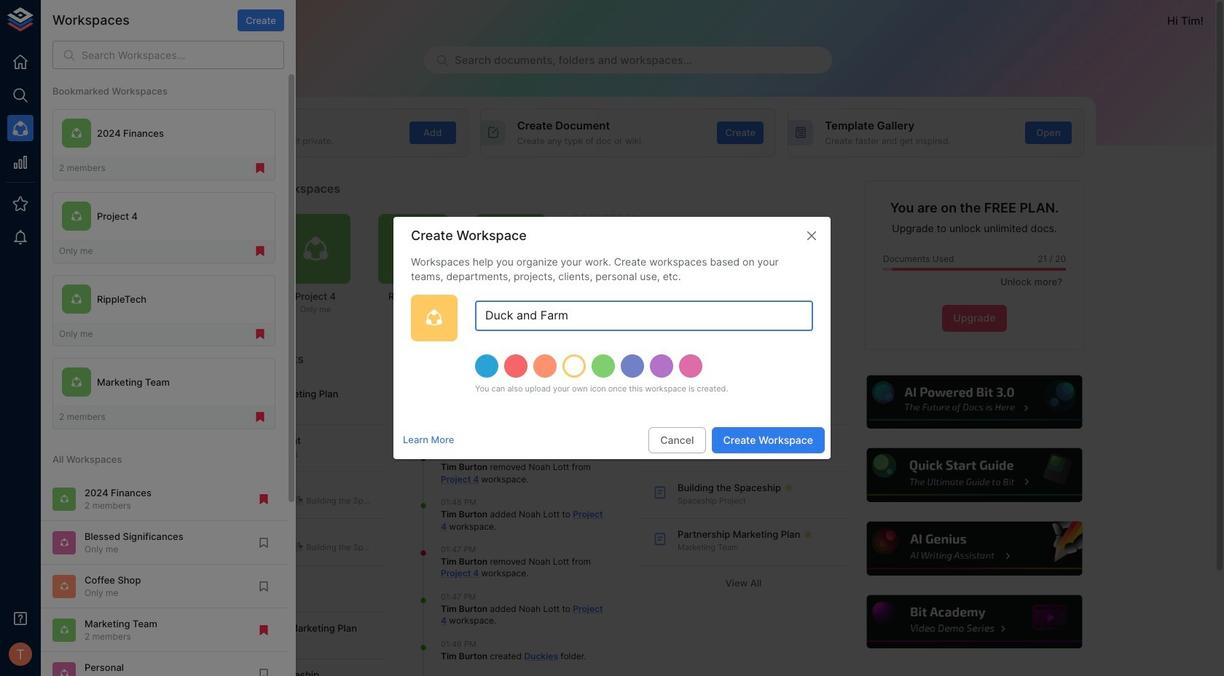 Task type: vqa. For each thing, say whether or not it's contained in the screenshot.
Favorites button
no



Task type: locate. For each thing, give the bounding box(es) containing it.
Search Workspaces... text field
[[82, 41, 284, 69]]

help image
[[865, 374, 1084, 431], [865, 447, 1084, 505], [865, 520, 1084, 578], [865, 594, 1084, 652]]

bookmark image
[[257, 537, 270, 550], [257, 668, 270, 677]]

1 vertical spatial bookmark image
[[257, 668, 270, 677]]

4 help image from the top
[[865, 594, 1084, 652]]

2 help image from the top
[[865, 447, 1084, 505]]

2 bookmark image from the top
[[257, 668, 270, 677]]

remove bookmark image
[[254, 162, 267, 175], [254, 245, 267, 258], [254, 328, 267, 341], [254, 411, 267, 424], [257, 493, 270, 506], [257, 624, 270, 637]]

dialog
[[393, 217, 831, 460]]

1 help image from the top
[[865, 374, 1084, 431]]

0 vertical spatial bookmark image
[[257, 537, 270, 550]]



Task type: describe. For each thing, give the bounding box(es) containing it.
3 help image from the top
[[865, 520, 1084, 578]]

bookmark image
[[257, 581, 270, 594]]

1 bookmark image from the top
[[257, 537, 270, 550]]

Marketing Team, Project X, Personal, etc. text field
[[475, 301, 813, 332]]



